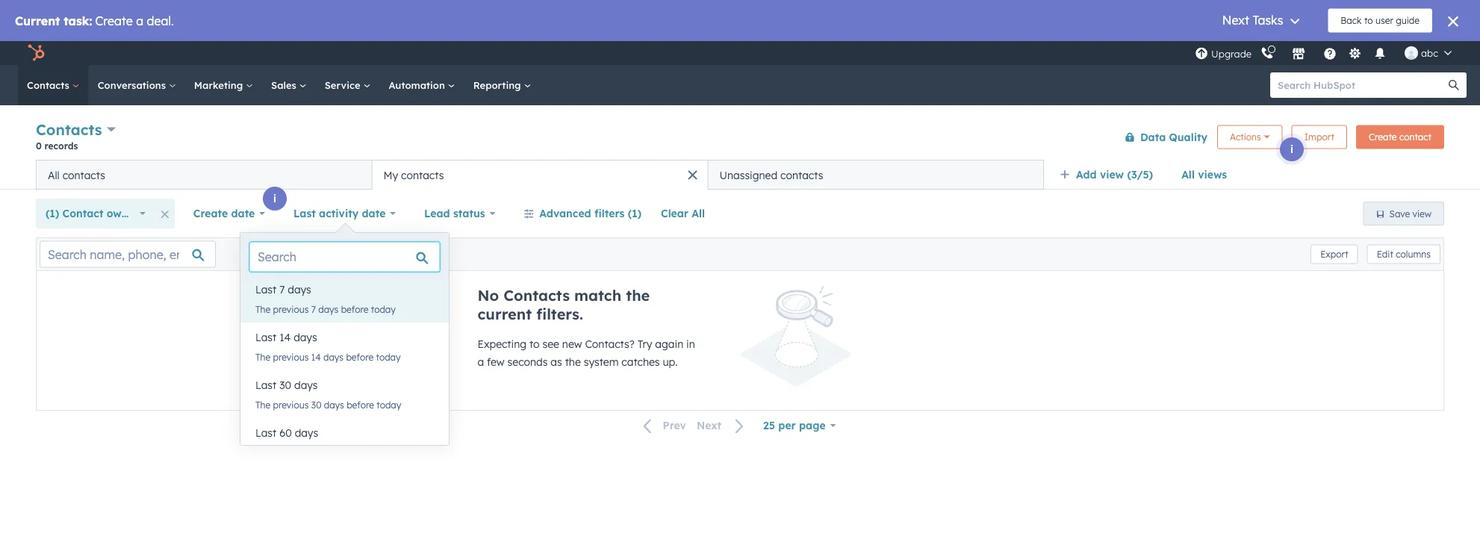 Task type: describe. For each thing, give the bounding box(es) containing it.
1 horizontal spatial 7
[[311, 304, 316, 315]]

unassigned contacts
[[720, 168, 824, 182]]

records
[[44, 140, 78, 151]]

settings image
[[1349, 47, 1362, 61]]

days up the 'last 30 days' button
[[324, 351, 344, 363]]

edit
[[1377, 249, 1394, 260]]

(1) contact owner button
[[36, 199, 155, 229]]

contacts?
[[585, 338, 635, 351]]

owner
[[107, 207, 139, 220]]

25 per page button
[[754, 411, 846, 441]]

Search name, phone, email addresses, or company search field
[[40, 241, 216, 268]]

days down last 7 days the previous 7 days before today
[[294, 331, 317, 344]]

match
[[575, 286, 622, 305]]

all views
[[1182, 168, 1228, 181]]

no contacts match the current filters.
[[478, 286, 650, 323]]

all views link
[[1172, 160, 1237, 190]]

add view (3/5) button
[[1050, 160, 1172, 190]]

the inside expecting to see new contacts? try again in a few seconds as the system catches up.
[[565, 356, 581, 369]]

filters
[[595, 207, 625, 220]]

abc button
[[1396, 41, 1461, 65]]

expecting
[[478, 338, 527, 351]]

date inside popup button
[[231, 207, 255, 220]]

contact
[[62, 207, 103, 220]]

advanced
[[540, 207, 591, 220]]

page
[[799, 419, 826, 432]]

few
[[487, 356, 505, 369]]

0 vertical spatial i button
[[1280, 137, 1304, 161]]

clear all
[[661, 207, 705, 220]]

today for last 7 days
[[371, 304, 396, 315]]

all inside "button"
[[692, 207, 705, 220]]

(1) contact owner
[[46, 207, 139, 220]]

upgrade image
[[1195, 47, 1209, 61]]

0 records
[[36, 140, 78, 151]]

try
[[638, 338, 653, 351]]

in
[[687, 338, 695, 351]]

clear
[[661, 207, 689, 220]]

0 vertical spatial i
[[1291, 143, 1294, 156]]

columns
[[1396, 249, 1431, 260]]

data quality
[[1141, 130, 1208, 143]]

save view button
[[1364, 202, 1445, 226]]

marketing link
[[185, 65, 262, 105]]

create date button
[[184, 199, 275, 229]]

previous for 7
[[273, 304, 309, 315]]

(1) inside button
[[628, 207, 642, 220]]

contacts inside the no contacts match the current filters.
[[504, 286, 570, 305]]

export button
[[1311, 245, 1359, 264]]

next
[[697, 419, 722, 432]]

25 per page
[[764, 419, 826, 432]]

previous for 30
[[273, 399, 309, 411]]

last 7 days the previous 7 days before today
[[255, 283, 396, 315]]

0
[[36, 140, 42, 151]]

service
[[325, 79, 363, 91]]

import button
[[1292, 125, 1348, 149]]

lead status
[[424, 207, 485, 220]]

reporting
[[473, 79, 524, 91]]

advanced filters (1)
[[540, 207, 642, 220]]

contact
[[1400, 131, 1432, 143]]

conversations
[[98, 79, 169, 91]]

status
[[453, 207, 485, 220]]

60
[[280, 427, 292, 440]]

create contact
[[1369, 131, 1432, 143]]

days up last 14 days button at bottom
[[319, 304, 339, 315]]

add
[[1077, 168, 1097, 181]]

before for last 7 days
[[341, 304, 369, 315]]

unassigned
[[720, 168, 778, 182]]

all for all views
[[1182, 168, 1195, 181]]

days inside the last 60 days button
[[295, 427, 318, 440]]

next button
[[692, 416, 754, 436]]

last 14 days button
[[241, 323, 449, 353]]

filters.
[[537, 305, 583, 323]]

contacts for all contacts
[[62, 168, 105, 182]]

today for last 30 days
[[377, 399, 401, 411]]

actions button
[[1218, 125, 1283, 149]]

the inside the no contacts match the current filters.
[[626, 286, 650, 305]]

automation
[[389, 79, 448, 91]]

last activity date
[[294, 207, 386, 220]]

date inside dropdown button
[[362, 207, 386, 220]]

1 vertical spatial 30
[[311, 399, 322, 411]]

last activity date button
[[284, 199, 406, 229]]

seconds
[[508, 356, 548, 369]]

settings link
[[1346, 45, 1365, 61]]

last for last 60 days
[[255, 427, 277, 440]]

0 horizontal spatial 14
[[280, 331, 291, 344]]

new
[[562, 338, 582, 351]]

help button
[[1318, 41, 1343, 65]]

current
[[478, 305, 532, 323]]

actions
[[1230, 131, 1262, 143]]

my contacts button
[[372, 160, 708, 190]]

days down "last 14 days the previous 14 days before today"
[[294, 379, 318, 392]]

view for add
[[1100, 168, 1124, 181]]

sales
[[271, 79, 299, 91]]

unassigned contacts button
[[708, 160, 1044, 190]]

save
[[1390, 208, 1411, 219]]

views
[[1198, 168, 1228, 181]]



Task type: locate. For each thing, give the bounding box(es) containing it.
list box containing last 7 days
[[241, 275, 449, 466]]

activity
[[319, 207, 359, 220]]

hubspot link
[[18, 44, 56, 62]]

0 horizontal spatial 30
[[280, 379, 291, 392]]

before up the 'last 30 days' button
[[346, 351, 374, 363]]

0 horizontal spatial view
[[1100, 168, 1124, 181]]

last for last activity date
[[294, 207, 316, 220]]

1 the from the top
[[255, 304, 271, 315]]

my contacts
[[384, 168, 444, 182]]

last 30 days button
[[241, 371, 449, 400]]

add view (3/5)
[[1077, 168, 1154, 181]]

before inside last 30 days the previous 30 days before today
[[347, 399, 374, 411]]

all
[[1182, 168, 1195, 181], [48, 168, 60, 182], [692, 207, 705, 220]]

all for all contacts
[[48, 168, 60, 182]]

all contacts button
[[36, 160, 372, 190]]

contacts right no
[[504, 286, 570, 305]]

my
[[384, 168, 398, 182]]

1 horizontal spatial the
[[626, 286, 650, 305]]

last 7 days button
[[241, 275, 449, 305]]

14 down last 7 days the previous 7 days before today
[[280, 331, 291, 344]]

1 horizontal spatial 14
[[311, 351, 321, 363]]

all inside button
[[48, 168, 60, 182]]

1 vertical spatial before
[[346, 351, 374, 363]]

last
[[294, 207, 316, 220], [255, 283, 277, 296], [255, 331, 277, 344], [255, 379, 277, 392], [255, 427, 277, 440]]

menu
[[1194, 41, 1463, 65]]

(1) left contact
[[46, 207, 59, 220]]

last 14 days the previous 14 days before today
[[255, 331, 401, 363]]

1 horizontal spatial date
[[362, 207, 386, 220]]

view for save
[[1413, 208, 1432, 219]]

contacts right my
[[401, 168, 444, 182]]

date right activity
[[362, 207, 386, 220]]

last for last 7 days the previous 7 days before today
[[255, 283, 277, 296]]

days down search "search box"
[[288, 283, 311, 296]]

1 horizontal spatial i button
[[1280, 137, 1304, 161]]

previous
[[273, 304, 309, 315], [273, 351, 309, 363], [273, 399, 309, 411]]

view inside "save view" button
[[1413, 208, 1432, 219]]

last 60 days
[[255, 427, 318, 440]]

last inside last 7 days the previous 7 days before today
[[255, 283, 277, 296]]

2 vertical spatial previous
[[273, 399, 309, 411]]

2 contacts from the left
[[401, 168, 444, 182]]

prev button
[[635, 416, 692, 436]]

1 vertical spatial the
[[255, 351, 271, 363]]

upgrade
[[1212, 48, 1252, 60]]

1 vertical spatial view
[[1413, 208, 1432, 219]]

0 horizontal spatial all
[[48, 168, 60, 182]]

catches
[[622, 356, 660, 369]]

calling icon image
[[1261, 47, 1275, 60]]

0 horizontal spatial contacts
[[62, 168, 105, 182]]

Search search field
[[250, 242, 440, 272]]

create inside popup button
[[193, 207, 228, 220]]

2 the from the top
[[255, 351, 271, 363]]

see
[[543, 338, 560, 351]]

1 vertical spatial contacts
[[36, 120, 102, 139]]

2 vertical spatial today
[[377, 399, 401, 411]]

previous up "last 14 days the previous 14 days before today"
[[273, 304, 309, 315]]

0 vertical spatial previous
[[273, 304, 309, 315]]

1 vertical spatial 14
[[311, 351, 321, 363]]

previous for 14
[[273, 351, 309, 363]]

contacts inside unassigned contacts button
[[781, 168, 824, 182]]

contacts inside the all contacts button
[[62, 168, 105, 182]]

0 vertical spatial 7
[[280, 283, 285, 296]]

gary orlando image
[[1405, 46, 1419, 60]]

view inside add view (3/5) popup button
[[1100, 168, 1124, 181]]

system
[[584, 356, 619, 369]]

before inside last 7 days the previous 7 days before today
[[341, 304, 369, 315]]

today for last 14 days
[[376, 351, 401, 363]]

1 horizontal spatial create
[[1369, 131, 1397, 143]]

today up last 14 days button at bottom
[[371, 304, 396, 315]]

before for last 14 days
[[346, 351, 374, 363]]

contacts right unassigned
[[781, 168, 824, 182]]

clear all button
[[651, 199, 715, 229]]

to
[[530, 338, 540, 351]]

today inside last 7 days the previous 7 days before today
[[371, 304, 396, 315]]

create left contact
[[1369, 131, 1397, 143]]

1 vertical spatial i button
[[263, 187, 287, 211]]

7 down search "search box"
[[280, 283, 285, 296]]

0 horizontal spatial 7
[[280, 283, 285, 296]]

up.
[[663, 356, 678, 369]]

0 vertical spatial view
[[1100, 168, 1124, 181]]

hubspot image
[[27, 44, 45, 62]]

the inside "last 14 days the previous 14 days before today"
[[255, 351, 271, 363]]

i left last activity date dropdown button
[[273, 192, 276, 205]]

export
[[1321, 249, 1349, 260]]

marketplaces button
[[1284, 41, 1315, 65]]

date
[[231, 207, 255, 220], [362, 207, 386, 220]]

i button left import
[[1280, 137, 1304, 161]]

the right as in the left of the page
[[565, 356, 581, 369]]

2 horizontal spatial contacts
[[781, 168, 824, 182]]

1 vertical spatial 7
[[311, 304, 316, 315]]

today up the 'last 30 days' button
[[376, 351, 401, 363]]

contacts down records
[[62, 168, 105, 182]]

menu containing abc
[[1194, 41, 1463, 65]]

pagination navigation
[[635, 416, 754, 436]]

create for create date
[[193, 207, 228, 220]]

sales link
[[262, 65, 316, 105]]

2 previous from the top
[[273, 351, 309, 363]]

contacts button
[[36, 119, 116, 140]]

0 horizontal spatial i button
[[263, 187, 287, 211]]

1 (1) from the left
[[46, 207, 59, 220]]

0 vertical spatial the
[[626, 286, 650, 305]]

calling icon button
[[1255, 43, 1281, 63]]

contacts down hubspot link
[[27, 79, 72, 91]]

lead
[[424, 207, 450, 220]]

1 previous from the top
[[273, 304, 309, 315]]

expecting to see new contacts? try again in a few seconds as the system catches up.
[[478, 338, 695, 369]]

previous inside last 7 days the previous 7 days before today
[[273, 304, 309, 315]]

1 vertical spatial previous
[[273, 351, 309, 363]]

0 horizontal spatial i
[[273, 192, 276, 205]]

again
[[655, 338, 684, 351]]

2 vertical spatial the
[[255, 399, 271, 411]]

Search HubSpot search field
[[1271, 72, 1454, 98]]

view right save at the right
[[1413, 208, 1432, 219]]

1 date from the left
[[231, 207, 255, 220]]

i left import
[[1291, 143, 1294, 156]]

today inside last 30 days the previous 30 days before today
[[377, 399, 401, 411]]

0 vertical spatial 14
[[280, 331, 291, 344]]

last 60 days button
[[241, 418, 449, 448]]

contacts banner
[[36, 118, 1445, 160]]

last 30 days the previous 30 days before today
[[255, 379, 401, 411]]

all down "0 records"
[[48, 168, 60, 182]]

contacts link
[[18, 65, 89, 105]]

create inside button
[[1369, 131, 1397, 143]]

2 horizontal spatial all
[[1182, 168, 1195, 181]]

1 horizontal spatial i
[[1291, 143, 1294, 156]]

last inside last activity date dropdown button
[[294, 207, 316, 220]]

list box
[[241, 275, 449, 466]]

2 date from the left
[[362, 207, 386, 220]]

contacts
[[27, 79, 72, 91], [36, 120, 102, 139], [504, 286, 570, 305]]

25
[[764, 419, 775, 432]]

the inside last 7 days the previous 7 days before today
[[255, 304, 271, 315]]

help image
[[1324, 48, 1337, 61]]

notifications image
[[1374, 48, 1387, 61]]

as
[[551, 356, 562, 369]]

3 contacts from the left
[[781, 168, 824, 182]]

save view
[[1390, 208, 1432, 219]]

contacts inside my contacts button
[[401, 168, 444, 182]]

date down the all contacts button
[[231, 207, 255, 220]]

(1) right 'filters'
[[628, 207, 642, 220]]

1 horizontal spatial contacts
[[401, 168, 444, 182]]

30 up the last 60 days button
[[311, 399, 322, 411]]

the inside last 30 days the previous 30 days before today
[[255, 399, 271, 411]]

create for create contact
[[1369, 131, 1397, 143]]

contacts for unassigned contacts
[[781, 168, 824, 182]]

last inside "last 14 days the previous 14 days before today"
[[255, 331, 277, 344]]

today up the last 60 days button
[[377, 399, 401, 411]]

i button right create date
[[263, 187, 287, 211]]

quality
[[1170, 130, 1208, 143]]

2 vertical spatial contacts
[[504, 286, 570, 305]]

1 vertical spatial the
[[565, 356, 581, 369]]

(1) inside popup button
[[46, 207, 59, 220]]

today inside "last 14 days the previous 14 days before today"
[[376, 351, 401, 363]]

(3/5)
[[1128, 168, 1154, 181]]

all right "clear"
[[692, 207, 705, 220]]

0 vertical spatial today
[[371, 304, 396, 315]]

0 horizontal spatial date
[[231, 207, 255, 220]]

automation link
[[380, 65, 464, 105]]

1 horizontal spatial all
[[692, 207, 705, 220]]

2 vertical spatial before
[[347, 399, 374, 411]]

a
[[478, 356, 484, 369]]

the for last 7 days
[[255, 304, 271, 315]]

0 horizontal spatial the
[[565, 356, 581, 369]]

before for last 30 days
[[347, 399, 374, 411]]

3 previous from the top
[[273, 399, 309, 411]]

last inside last 30 days the previous 30 days before today
[[255, 379, 277, 392]]

1 vertical spatial today
[[376, 351, 401, 363]]

previous inside last 30 days the previous 30 days before today
[[273, 399, 309, 411]]

edit columns button
[[1368, 245, 1441, 264]]

contacts up records
[[36, 120, 102, 139]]

0 horizontal spatial create
[[193, 207, 228, 220]]

no
[[478, 286, 499, 305]]

all contacts
[[48, 168, 105, 182]]

days right "60"
[[295, 427, 318, 440]]

7 up "last 14 days the previous 14 days before today"
[[311, 304, 316, 315]]

0 vertical spatial contacts
[[27, 79, 72, 91]]

0 vertical spatial 30
[[280, 379, 291, 392]]

1 vertical spatial create
[[193, 207, 228, 220]]

marketing
[[194, 79, 246, 91]]

the for last 30 days
[[255, 399, 271, 411]]

2 (1) from the left
[[628, 207, 642, 220]]

conversations link
[[89, 65, 185, 105]]

0 vertical spatial before
[[341, 304, 369, 315]]

before inside "last 14 days the previous 14 days before today"
[[346, 351, 374, 363]]

previous inside "last 14 days the previous 14 days before today"
[[273, 351, 309, 363]]

14
[[280, 331, 291, 344], [311, 351, 321, 363]]

contacts for my contacts
[[401, 168, 444, 182]]

last for last 30 days the previous 30 days before today
[[255, 379, 277, 392]]

before up last 14 days button at bottom
[[341, 304, 369, 315]]

1 vertical spatial i
[[273, 192, 276, 205]]

view right add
[[1100, 168, 1124, 181]]

0 vertical spatial create
[[1369, 131, 1397, 143]]

1 horizontal spatial view
[[1413, 208, 1432, 219]]

create down the all contacts button
[[193, 207, 228, 220]]

contacts inside popup button
[[36, 120, 102, 139]]

previous up last 30 days the previous 30 days before today
[[273, 351, 309, 363]]

30 up "60"
[[280, 379, 291, 392]]

advanced filters (1) button
[[514, 199, 651, 229]]

search image
[[1449, 80, 1460, 90]]

prev
[[663, 419, 686, 432]]

all left views
[[1182, 168, 1195, 181]]

previous up last 60 days
[[273, 399, 309, 411]]

3 the from the top
[[255, 399, 271, 411]]

notifications button
[[1368, 41, 1393, 65]]

1 horizontal spatial 30
[[311, 399, 322, 411]]

the
[[626, 286, 650, 305], [565, 356, 581, 369]]

data
[[1141, 130, 1166, 143]]

edit columns
[[1377, 249, 1431, 260]]

abc
[[1422, 47, 1439, 59]]

the for last 14 days
[[255, 351, 271, 363]]

marketplaces image
[[1292, 48, 1306, 61]]

0 vertical spatial the
[[255, 304, 271, 315]]

(1)
[[46, 207, 59, 220], [628, 207, 642, 220]]

last for last 14 days the previous 14 days before today
[[255, 331, 277, 344]]

0 horizontal spatial (1)
[[46, 207, 59, 220]]

before up the last 60 days button
[[347, 399, 374, 411]]

1 horizontal spatial (1)
[[628, 207, 642, 220]]

the right 'match' at the left
[[626, 286, 650, 305]]

create date
[[193, 207, 255, 220]]

14 up last 30 days the previous 30 days before today
[[311, 351, 321, 363]]

days up the last 60 days button
[[324, 399, 344, 411]]

create contact button
[[1357, 125, 1445, 149]]

1 contacts from the left
[[62, 168, 105, 182]]

last inside the last 60 days button
[[255, 427, 277, 440]]



Task type: vqa. For each thing, say whether or not it's contained in the screenshot.
Lead status
yes



